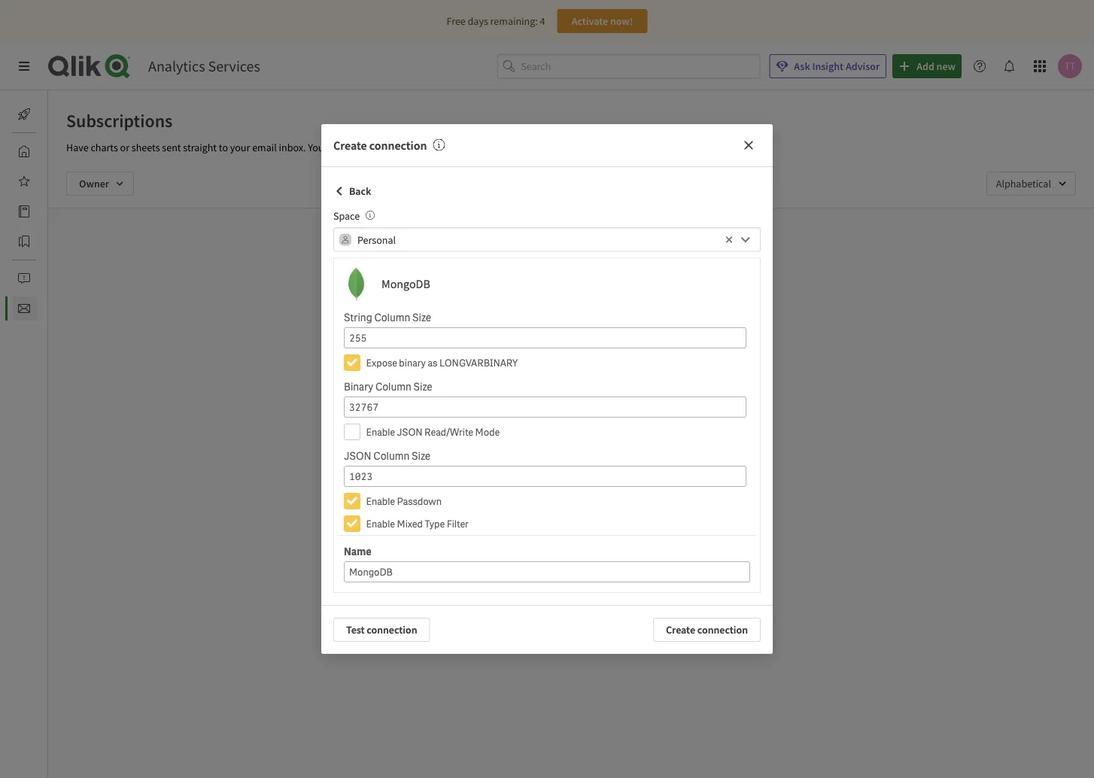 Task type: vqa. For each thing, say whether or not it's contained in the screenshot.
'SUBSCRIBE'
yes



Task type: describe. For each thing, give the bounding box(es) containing it.
home image
[[18, 145, 30, 157]]

analytics services element
[[148, 57, 260, 76]]

bundle
[[364, 141, 395, 154]]

2 sheets from the left
[[437, 141, 465, 154]]

test connection
[[346, 623, 417, 637]]

back
[[349, 184, 371, 198]]

4
[[540, 14, 545, 28]]

you do not have any subscriptions yet subscribe to a chart or sheet to receive it by email on a regular basis. click 'subscribe' on the chart or sheet in the app to get started.
[[483, 317, 677, 381]]

subscriptions
[[66, 109, 173, 132]]

subscribe
[[485, 337, 529, 351]]

advisor
[[846, 59, 880, 73]]

test connection button
[[333, 618, 430, 642]]

1 horizontal spatial sheet
[[586, 337, 610, 351]]

yet
[[661, 317, 677, 332]]

subscriptions
[[589, 317, 659, 332]]

0 horizontal spatial email
[[252, 141, 277, 154]]

to up regular
[[531, 337, 540, 351]]

home
[[48, 145, 75, 158]]

Space text field
[[358, 227, 722, 252]]

searchbar element
[[497, 54, 761, 79]]

0 vertical spatial or
[[120, 141, 129, 154]]

2 vertical spatial a
[[524, 352, 529, 366]]

into
[[467, 141, 485, 154]]

to left get
[[613, 367, 622, 381]]

1 sheets from the left
[[132, 141, 160, 154]]

catalog image
[[18, 206, 30, 218]]

mongodb
[[382, 277, 430, 292]]

catalog
[[48, 205, 82, 218]]

alerts image
[[18, 272, 30, 285]]

click
[[592, 352, 613, 366]]

inbox.
[[279, 141, 306, 154]]

create connection inside button
[[666, 623, 748, 637]]

ask
[[794, 59, 810, 73]]

activate now! link
[[557, 9, 648, 33]]

insight
[[813, 59, 844, 73]]

create connection dialog
[[321, 124, 773, 654]]

catalog link
[[12, 199, 82, 224]]

test
[[346, 623, 365, 637]]

space
[[333, 209, 360, 223]]

have
[[66, 141, 89, 154]]

Search text field
[[521, 54, 761, 79]]

2 on from the left
[[666, 352, 677, 366]]

1 vertical spatial a
[[542, 337, 547, 351]]

get
[[624, 367, 638, 381]]

and
[[520, 141, 537, 154]]

mongodb image
[[338, 266, 374, 302]]

favorites image
[[18, 175, 30, 187]]

multiple
[[397, 141, 435, 154]]

remaining:
[[491, 14, 538, 28]]

any
[[568, 317, 587, 332]]

can
[[326, 141, 342, 154]]

connection for create connection button
[[698, 623, 748, 637]]

0 vertical spatial you
[[308, 141, 324, 154]]

open sidebar menu image
[[18, 60, 30, 72]]

app
[[594, 367, 611, 381]]

getting started image
[[18, 108, 30, 120]]



Task type: locate. For each thing, give the bounding box(es) containing it.
free
[[447, 14, 466, 28]]

sheet up the click
[[586, 337, 610, 351]]

not
[[520, 317, 538, 332]]

sheet down regular
[[540, 367, 564, 381]]

charts
[[91, 141, 118, 154]]

a
[[487, 141, 492, 154], [542, 337, 547, 351], [524, 352, 529, 366]]

2 horizontal spatial or
[[575, 337, 584, 351]]

1 vertical spatial you
[[484, 317, 502, 332]]

0 horizontal spatial you
[[308, 141, 324, 154]]

0 vertical spatial a
[[487, 141, 492, 154]]

sheet
[[586, 337, 610, 351], [540, 367, 564, 381]]

or
[[120, 141, 129, 154], [575, 337, 584, 351], [529, 367, 538, 381]]

ask insight advisor
[[794, 59, 880, 73]]

1 horizontal spatial a
[[524, 352, 529, 366]]

1 vertical spatial create
[[666, 623, 696, 637]]

the
[[487, 367, 502, 381], [577, 367, 592, 381]]

your
[[230, 141, 250, 154]]

report.
[[561, 141, 592, 154]]

connection
[[369, 138, 427, 153], [367, 623, 417, 637], [698, 623, 748, 637]]

chart
[[549, 337, 572, 351], [504, 367, 527, 381]]

1 horizontal spatial create
[[666, 623, 696, 637]]

free days remaining: 4
[[447, 14, 545, 28]]

0 horizontal spatial on
[[510, 352, 521, 366]]

sheets left sent
[[132, 141, 160, 154]]

quick
[[494, 141, 518, 154]]

ask insight advisor button
[[770, 54, 887, 78]]

chart down subscribe
[[504, 367, 527, 381]]

or down regular
[[529, 367, 538, 381]]

have
[[540, 317, 565, 332]]

on
[[510, 352, 521, 366], [666, 352, 677, 366]]

a left regular
[[524, 352, 529, 366]]

you left do
[[484, 317, 502, 332]]

0 horizontal spatial the
[[487, 367, 502, 381]]

2 vertical spatial or
[[529, 367, 538, 381]]

to left your
[[219, 141, 228, 154]]

chart up regular
[[549, 337, 572, 351]]

email
[[252, 141, 277, 154], [483, 352, 508, 366]]

a right into
[[487, 141, 492, 154]]

or right the charts
[[120, 141, 129, 154]]

0 vertical spatial email
[[252, 141, 277, 154]]

to down subscriptions
[[612, 337, 621, 351]]

receive
[[623, 337, 655, 351]]

subscriptions image
[[18, 303, 30, 315]]

you inside you do not have any subscriptions yet subscribe to a chart or sheet to receive it by email on a regular basis. click 'subscribe' on the chart or sheet in the app to get started.
[[484, 317, 502, 332]]

create connection
[[333, 138, 427, 153], [666, 623, 748, 637]]

connection inside button
[[367, 623, 417, 637]]

back button
[[333, 179, 371, 203]]

started.
[[640, 367, 674, 381]]

1 on from the left
[[510, 352, 521, 366]]

analytics
[[148, 57, 205, 76]]

0 horizontal spatial chart
[[504, 367, 527, 381]]

2 the from the left
[[577, 367, 592, 381]]

by
[[665, 337, 676, 351]]

1 vertical spatial create connection
[[666, 623, 748, 637]]

choose the space to which you would like to add this connection. a space allows you to share and control access to items. image
[[366, 211, 375, 220]]

collections image
[[18, 236, 30, 248]]

1 vertical spatial email
[[483, 352, 508, 366]]

1 horizontal spatial sheets
[[437, 141, 465, 154]]

0 vertical spatial chart
[[549, 337, 572, 351]]

sheets
[[132, 141, 160, 154], [437, 141, 465, 154]]

0 horizontal spatial sheet
[[540, 367, 564, 381]]

alphabetical image
[[987, 172, 1076, 196]]

create connection button
[[653, 618, 761, 642]]

navigation pane element
[[0, 96, 82, 327]]

0 horizontal spatial a
[[487, 141, 492, 154]]

create inside create connection button
[[666, 623, 696, 637]]

on down by
[[666, 352, 677, 366]]

0 vertical spatial create
[[333, 138, 367, 153]]

email inside you do not have any subscriptions yet subscribe to a chart or sheet to receive it by email on a regular basis. click 'subscribe' on the chart or sheet in the app to get started.
[[483, 352, 508, 366]]

a up regular
[[542, 337, 547, 351]]

1 the from the left
[[487, 367, 502, 381]]

1 horizontal spatial the
[[577, 367, 592, 381]]

now!
[[610, 14, 633, 28]]

0 horizontal spatial or
[[120, 141, 129, 154]]

sheets left into
[[437, 141, 465, 154]]

have charts or sheets sent straight to your email inbox. you can also bundle multiple sheets into a quick and easy report.
[[66, 141, 592, 154]]

2 horizontal spatial a
[[542, 337, 547, 351]]

activate now!
[[572, 14, 633, 28]]

0 horizontal spatial create connection
[[333, 138, 427, 153]]

on down subscribe
[[510, 352, 521, 366]]

easy
[[539, 141, 559, 154]]

1 vertical spatial or
[[575, 337, 584, 351]]

1 vertical spatial chart
[[504, 367, 527, 381]]

choose the space to which you would like to add this connection. a space allows you to share and control access to items. tooltip
[[360, 209, 375, 223]]

1 horizontal spatial email
[[483, 352, 508, 366]]

1 horizontal spatial or
[[529, 367, 538, 381]]

or up basis.
[[575, 337, 584, 351]]

create
[[333, 138, 367, 153], [666, 623, 696, 637]]

0 horizontal spatial create
[[333, 138, 367, 153]]

email right your
[[252, 141, 277, 154]]

to
[[219, 141, 228, 154], [531, 337, 540, 351], [612, 337, 621, 351], [613, 367, 622, 381]]

1 vertical spatial sheet
[[540, 367, 564, 381]]

0 vertical spatial sheet
[[586, 337, 610, 351]]

the down subscribe
[[487, 367, 502, 381]]

0 vertical spatial create connection
[[333, 138, 427, 153]]

sent
[[162, 141, 181, 154]]

1 horizontal spatial on
[[666, 352, 677, 366]]

basis.
[[564, 352, 589, 366]]

email down subscribe
[[483, 352, 508, 366]]

1 horizontal spatial you
[[484, 317, 502, 332]]

regular
[[531, 352, 562, 366]]

days
[[468, 14, 488, 28]]

services
[[208, 57, 260, 76]]

connection for test connection button
[[367, 623, 417, 637]]

also
[[344, 141, 362, 154]]

straight
[[183, 141, 217, 154]]

0 horizontal spatial sheets
[[132, 141, 160, 154]]

you left can
[[308, 141, 324, 154]]

do
[[505, 317, 518, 332]]

you
[[308, 141, 324, 154], [484, 317, 502, 332]]

1 horizontal spatial chart
[[549, 337, 572, 351]]

1 horizontal spatial create connection
[[666, 623, 748, 637]]

activate
[[572, 14, 608, 28]]

it
[[657, 337, 663, 351]]

the right in on the top of page
[[577, 367, 592, 381]]

connection inside button
[[698, 623, 748, 637]]

filters region
[[48, 160, 1095, 208]]

'subscribe'
[[615, 352, 664, 366]]

in
[[567, 367, 575, 381]]

analytics services
[[148, 57, 260, 76]]

home link
[[12, 139, 75, 163]]



